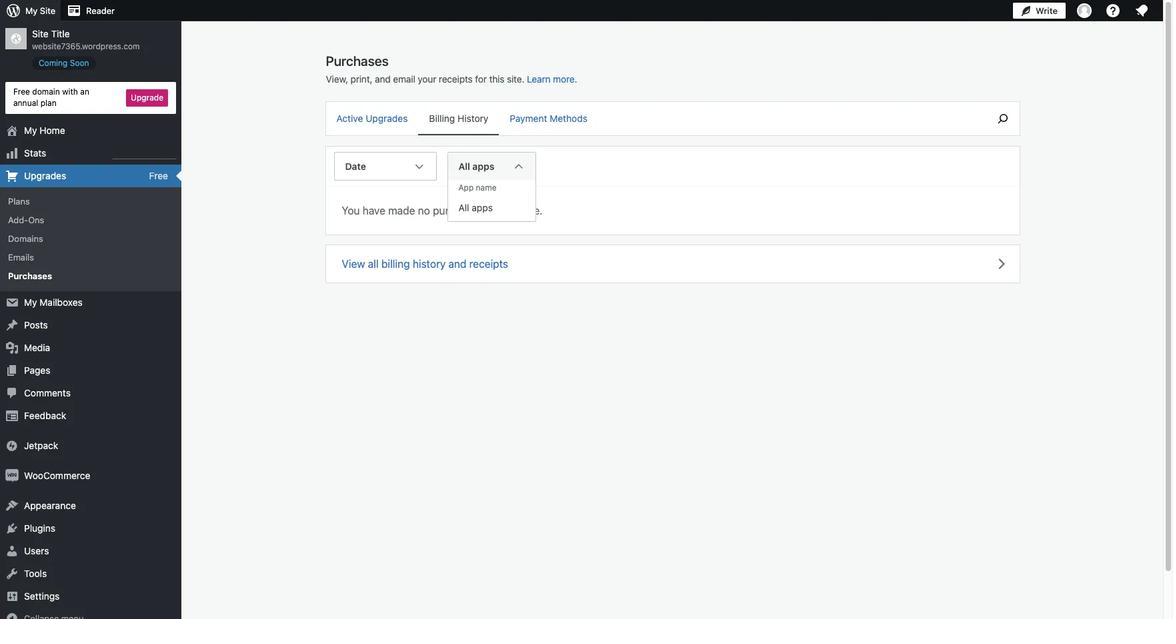 Task type: locate. For each thing, give the bounding box(es) containing it.
0 vertical spatial free
[[13, 87, 30, 97]]

0 vertical spatial all apps
[[459, 160, 495, 172]]

1 vertical spatial my
[[24, 124, 37, 136]]

site left title
[[32, 28, 49, 39]]

ons
[[28, 215, 44, 225]]

title
[[51, 28, 70, 39]]

woocommerce
[[24, 470, 90, 481]]

1 vertical spatial img image
[[5, 469, 19, 483]]

1 vertical spatial all apps
[[459, 202, 493, 214]]

1 vertical spatial free
[[149, 170, 168, 181]]

my inside my mailboxes link
[[24, 297, 37, 308]]

for down name
[[486, 205, 499, 217]]

purchases up print,
[[326, 53, 389, 69]]

free down highest hourly views 0 image
[[149, 170, 168, 181]]

2 all from the top
[[459, 202, 469, 214]]

menu containing active upgrades
[[326, 102, 980, 135]]

img image inside woocommerce link
[[5, 469, 19, 483]]

media link
[[0, 337, 181, 359]]

upgrade button
[[126, 89, 168, 107]]

purchases
[[433, 205, 483, 217]]

view all billing history and receipts
[[342, 258, 508, 270]]

posts link
[[0, 314, 181, 337]]

1 vertical spatial and
[[449, 258, 467, 270]]

img image left jetpack
[[5, 439, 19, 453]]

pages
[[24, 365, 50, 376]]

receipts
[[439, 73, 473, 85], [470, 258, 508, 270]]

site.
[[507, 73, 525, 85], [523, 205, 543, 217]]

site up title
[[40, 5, 55, 16]]

appearance
[[24, 500, 76, 511]]

free inside free domain with an annual plan
[[13, 87, 30, 97]]

my home
[[24, 124, 65, 136]]

0 vertical spatial site.
[[507, 73, 525, 85]]

0 vertical spatial and
[[375, 73, 391, 85]]

all apps
[[459, 160, 495, 172], [459, 202, 493, 214]]

help image
[[1106, 3, 1122, 19]]

upgrades inside 'link'
[[366, 113, 408, 124]]

billing
[[382, 258, 410, 270]]

1 horizontal spatial and
[[449, 258, 467, 270]]

purchases down emails
[[8, 271, 52, 282]]

1 vertical spatial site.
[[523, 205, 543, 217]]

1 vertical spatial apps
[[472, 202, 493, 214]]

all down app
[[459, 202, 469, 214]]

all
[[459, 160, 470, 172], [459, 202, 469, 214]]

site title website7365.wordpress.com coming soon
[[32, 28, 140, 68]]

jetpack
[[24, 440, 58, 451]]

and inside purchases view, print, and email your receipts for this site. learn more .
[[375, 73, 391, 85]]

my site
[[25, 5, 55, 16]]

purchases main content
[[326, 53, 1020, 435]]

methods
[[550, 113, 588, 124]]

my left home
[[24, 124, 37, 136]]

free up annual plan
[[13, 87, 30, 97]]

receipts right your
[[439, 73, 473, 85]]

upgrades down stats
[[24, 170, 66, 181]]

my profile image
[[1078, 3, 1092, 18]]

None search field
[[987, 102, 1020, 135]]

my mailboxes link
[[0, 291, 181, 314]]

my for my home
[[24, 124, 37, 136]]

apps
[[473, 160, 495, 172], [472, 202, 493, 214]]

and right history
[[449, 258, 467, 270]]

all apps down app name
[[459, 202, 493, 214]]

apps down name
[[472, 202, 493, 214]]

1 vertical spatial all
[[459, 202, 469, 214]]

1 horizontal spatial purchases
[[326, 53, 389, 69]]

menu
[[326, 102, 980, 135]]

purchases for purchases view, print, and email your receipts for this site. learn more .
[[326, 53, 389, 69]]

2 img image from the top
[[5, 469, 19, 483]]

none search field inside purchases main content
[[987, 102, 1020, 135]]

this
[[489, 73, 505, 85], [502, 205, 520, 217]]

img image for jetpack
[[5, 439, 19, 453]]

1 horizontal spatial free
[[149, 170, 168, 181]]

0 vertical spatial upgrades
[[366, 113, 408, 124]]

free for free
[[149, 170, 168, 181]]

and
[[375, 73, 391, 85], [449, 258, 467, 270]]

my
[[25, 5, 38, 16], [24, 124, 37, 136], [24, 297, 37, 308]]

0 horizontal spatial and
[[375, 73, 391, 85]]

img image left woocommerce
[[5, 469, 19, 483]]

0 horizontal spatial purchases
[[8, 271, 52, 282]]

for
[[475, 73, 487, 85], [486, 205, 499, 217]]

pages link
[[0, 359, 181, 382]]

0 vertical spatial my
[[25, 5, 38, 16]]

add-
[[8, 215, 28, 225]]

an
[[80, 87, 89, 97]]

payment methods
[[510, 113, 588, 124]]

2 vertical spatial my
[[24, 297, 37, 308]]

settings link
[[0, 586, 181, 608]]

and right print,
[[375, 73, 391, 85]]

domain
[[32, 87, 60, 97]]

img image
[[5, 439, 19, 453], [5, 469, 19, 483]]

email
[[393, 73, 416, 85]]

write link
[[1013, 0, 1066, 21]]

upgrade
[[131, 93, 163, 103]]

receipts down all apps link
[[470, 258, 508, 270]]

free
[[13, 87, 30, 97], [149, 170, 168, 181]]

all apps inside all apps link
[[459, 202, 493, 214]]

domains
[[8, 234, 43, 244]]

my left "reader" link
[[25, 5, 38, 16]]

my up posts
[[24, 297, 37, 308]]

apps up name
[[473, 160, 495, 172]]

0 vertical spatial img image
[[5, 439, 19, 453]]

appearance link
[[0, 495, 181, 517]]

img image inside jetpack link
[[5, 439, 19, 453]]

0 horizontal spatial free
[[13, 87, 30, 97]]

1 vertical spatial upgrades
[[24, 170, 66, 181]]

you
[[342, 205, 360, 217]]

0 vertical spatial this
[[489, 73, 505, 85]]

1 img image from the top
[[5, 439, 19, 453]]

site
[[40, 5, 55, 16], [32, 28, 49, 39]]

0 vertical spatial for
[[475, 73, 487, 85]]

2 all apps from the top
[[459, 202, 493, 214]]

for up history
[[475, 73, 487, 85]]

1 vertical spatial purchases
[[8, 271, 52, 282]]

all up app
[[459, 160, 470, 172]]

0 vertical spatial receipts
[[439, 73, 473, 85]]

1 vertical spatial receipts
[[470, 258, 508, 270]]

upgrades right active
[[366, 113, 408, 124]]

1 vertical spatial site
[[32, 28, 49, 39]]

1 horizontal spatial upgrades
[[366, 113, 408, 124]]

my for my mailboxes
[[24, 297, 37, 308]]

write
[[1036, 5, 1058, 16]]

for inside purchases view, print, and email your receipts for this site. learn more .
[[475, 73, 487, 85]]

all apps list box
[[447, 180, 537, 222]]

upgrades
[[366, 113, 408, 124], [24, 170, 66, 181]]

view
[[342, 258, 365, 270]]

all inside list box
[[459, 202, 469, 214]]

purchases link
[[0, 267, 181, 286]]

stats
[[24, 147, 46, 159]]

menu inside purchases main content
[[326, 102, 980, 135]]

0 vertical spatial purchases
[[326, 53, 389, 69]]

my site link
[[0, 0, 61, 21]]

all apps up app name
[[459, 160, 495, 172]]

add-ons link
[[0, 211, 181, 230]]

my inside "link"
[[25, 5, 38, 16]]

0 vertical spatial all
[[459, 160, 470, 172]]

purchases inside purchases view, print, and email your receipts for this site. learn more .
[[326, 53, 389, 69]]

purchases
[[326, 53, 389, 69], [8, 271, 52, 282]]

0 vertical spatial site
[[40, 5, 55, 16]]

all apps link
[[448, 195, 536, 222]]

tools link
[[0, 563, 181, 586]]

app
[[459, 183, 474, 193]]

woocommerce link
[[0, 465, 181, 487]]



Task type: vqa. For each thing, say whether or not it's contained in the screenshot.
the have
yes



Task type: describe. For each thing, give the bounding box(es) containing it.
free domain with an annual plan
[[13, 87, 89, 108]]

payment methods link
[[499, 102, 598, 134]]

payment
[[510, 113, 547, 124]]

site inside site title website7365.wordpress.com coming soon
[[32, 28, 49, 39]]

emails link
[[0, 248, 181, 267]]

feedback
[[24, 410, 66, 421]]

apps inside list box
[[472, 202, 493, 214]]

emails
[[8, 252, 34, 263]]

img image for woocommerce
[[5, 469, 19, 483]]

jetpack link
[[0, 435, 181, 457]]

site. inside purchases view, print, and email your receipts for this site. learn more .
[[507, 73, 525, 85]]

history
[[458, 113, 489, 124]]

manage your notifications image
[[1134, 3, 1150, 19]]

soon
[[70, 58, 89, 68]]

my mailboxes
[[24, 297, 83, 308]]

active upgrades link
[[326, 102, 419, 134]]

this inside purchases view, print, and email your receipts for this site. learn more .
[[489, 73, 505, 85]]

plugins link
[[0, 517, 181, 540]]

you have made no purchases for this site.
[[342, 205, 543, 217]]

free for free domain with an annual plan
[[13, 87, 30, 97]]

plans link
[[0, 192, 181, 211]]

my home link
[[0, 119, 181, 142]]

active upgrades
[[337, 113, 408, 124]]

with
[[62, 87, 78, 97]]

stats link
[[0, 142, 181, 165]]

coming
[[39, 58, 68, 68]]

my for my site
[[25, 5, 38, 16]]

learn more link
[[527, 73, 575, 85]]

users
[[24, 545, 49, 557]]

annual plan
[[13, 98, 56, 108]]

billing
[[429, 113, 455, 124]]

1 all from the top
[[459, 160, 470, 172]]

comments
[[24, 387, 71, 399]]

history
[[413, 258, 446, 270]]

app name
[[459, 183, 497, 193]]

.
[[575, 73, 577, 85]]

add-ons
[[8, 215, 44, 225]]

plugins
[[24, 523, 55, 534]]

purchases view, print, and email your receipts for this site. learn more .
[[326, 53, 577, 85]]

your
[[418, 73, 437, 85]]

date
[[345, 160, 366, 172]]

have
[[363, 205, 386, 217]]

1 vertical spatial for
[[486, 205, 499, 217]]

view,
[[326, 73, 348, 85]]

receipts inside view all billing history and receipts link
[[470, 258, 508, 270]]

purchases for purchases
[[8, 271, 52, 282]]

view all billing history and receipts link
[[326, 245, 1020, 283]]

comments link
[[0, 382, 181, 405]]

plans
[[8, 196, 30, 207]]

1 all apps from the top
[[459, 160, 495, 172]]

date button
[[334, 152, 437, 435]]

highest hourly views 0 image
[[113, 151, 176, 159]]

name
[[476, 183, 497, 193]]

reader
[[86, 5, 115, 16]]

0 vertical spatial apps
[[473, 160, 495, 172]]

mailboxes
[[40, 297, 83, 308]]

made
[[388, 205, 415, 217]]

billing history link
[[419, 102, 499, 134]]

active
[[337, 113, 363, 124]]

users link
[[0, 540, 181, 563]]

print,
[[351, 73, 373, 85]]

tools
[[24, 568, 47, 580]]

0 horizontal spatial upgrades
[[24, 170, 66, 181]]

feedback link
[[0, 405, 181, 427]]

website7365.wordpress.com
[[32, 41, 140, 52]]

domains link
[[0, 230, 181, 248]]

home
[[40, 124, 65, 136]]

learn more
[[527, 73, 575, 85]]

1 vertical spatial this
[[502, 205, 520, 217]]

media
[[24, 342, 50, 353]]

open search image
[[987, 111, 1020, 127]]

site inside "link"
[[40, 5, 55, 16]]

posts
[[24, 319, 48, 331]]

billing history
[[429, 113, 489, 124]]

all
[[368, 258, 379, 270]]

reader link
[[61, 0, 120, 21]]

receipts inside purchases view, print, and email your receipts for this site. learn more .
[[439, 73, 473, 85]]

settings
[[24, 591, 60, 602]]

no
[[418, 205, 430, 217]]



